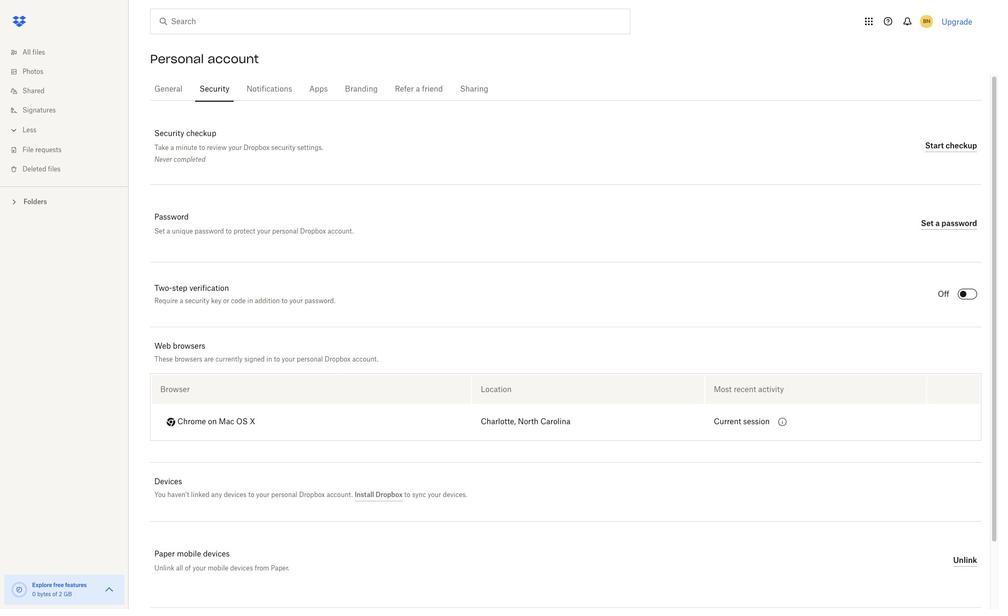 Task type: locate. For each thing, give the bounding box(es) containing it.
your inside the "two-step verification require a security key or code in addition to your password."
[[290, 298, 303, 305]]

password inside button
[[942, 219, 978, 228]]

to left sync
[[405, 491, 411, 499]]

are
[[204, 356, 214, 364]]

0 horizontal spatial security
[[185, 298, 209, 305]]

1 vertical spatial personal
[[297, 356, 323, 364]]

1 vertical spatial security
[[154, 130, 184, 138]]

files
[[32, 49, 45, 56], [48, 166, 61, 173]]

1 horizontal spatial password
[[942, 219, 978, 228]]

your left the "password." at the top left of page
[[290, 298, 303, 305]]

1 horizontal spatial files
[[48, 166, 61, 173]]

1 horizontal spatial security
[[200, 86, 230, 93]]

2 vertical spatial personal
[[271, 491, 298, 499]]

1 horizontal spatial set
[[922, 219, 934, 228]]

in right code
[[248, 298, 253, 305]]

to
[[199, 144, 205, 152], [226, 227, 232, 236], [282, 298, 288, 305], [274, 356, 280, 364], [248, 491, 255, 499], [405, 491, 411, 499]]

bn button
[[919, 13, 936, 30]]

security inside tab
[[200, 86, 230, 93]]

checkup for start checkup
[[946, 141, 978, 150]]

a inside the "two-step verification require a security key or code in addition to your password."
[[180, 298, 183, 305]]

unique
[[172, 227, 193, 236]]

personal
[[150, 51, 204, 67]]

0 horizontal spatial of
[[52, 593, 57, 598]]

security checkup
[[154, 130, 216, 138]]

devices right any
[[224, 491, 247, 499]]

0 vertical spatial of
[[185, 565, 191, 573]]

set for set a unique password to protect your personal dropbox account.
[[154, 227, 165, 236]]

list containing all files
[[0, 36, 129, 187]]

checkup for security checkup
[[186, 130, 216, 138]]

dropbox inside take a minute to review your dropbox security settings. never completed
[[244, 144, 270, 152]]

recent
[[734, 385, 757, 394]]

folders
[[24, 198, 47, 206]]

x
[[250, 419, 256, 426]]

devices left from on the bottom of page
[[230, 565, 253, 573]]

1 vertical spatial security
[[185, 298, 209, 305]]

devices
[[224, 491, 247, 499], [203, 552, 230, 559], [230, 565, 253, 573]]

set
[[922, 219, 934, 228], [154, 227, 165, 236]]

mobile up all
[[177, 552, 201, 559]]

to right signed
[[274, 356, 280, 364]]

unlink for unlink all of your mobile devices from paper.
[[154, 565, 174, 573]]

branding
[[345, 86, 378, 93]]

file requests link
[[9, 141, 129, 160]]

checkup up minute at the top
[[186, 130, 216, 138]]

mac
[[219, 419, 234, 426]]

browser
[[160, 385, 190, 394]]

0 horizontal spatial security
[[154, 130, 184, 138]]

to left protect
[[226, 227, 232, 236]]

2 vertical spatial account.
[[327, 491, 353, 499]]

all
[[176, 565, 183, 573]]

bn
[[924, 18, 931, 25]]

mobile down paper mobile devices at the bottom of the page
[[208, 565, 229, 573]]

completed
[[174, 156, 206, 164]]

paper mobile devices
[[154, 552, 230, 559]]

unlink button
[[954, 555, 978, 568]]

checkup right start
[[946, 141, 978, 150]]

checkup inside button
[[946, 141, 978, 150]]

0 vertical spatial files
[[32, 49, 45, 56]]

devices for devices
[[224, 491, 247, 499]]

free
[[53, 583, 64, 589]]

activity
[[759, 385, 785, 394]]

checkup
[[186, 130, 216, 138], [946, 141, 978, 150]]

1 horizontal spatial unlink
[[954, 556, 978, 565]]

key
[[211, 298, 222, 305]]

to inside web browsers these browsers are currently signed in to your personal dropbox account.
[[274, 356, 280, 364]]

security down verification on the top of the page
[[185, 298, 209, 305]]

in
[[248, 298, 253, 305], [267, 356, 272, 364]]

to right addition
[[282, 298, 288, 305]]

take
[[154, 144, 169, 152]]

a inside button
[[936, 219, 941, 228]]

0 vertical spatial browsers
[[173, 342, 206, 351]]

of right all
[[185, 565, 191, 573]]

set inside button
[[922, 219, 934, 228]]

north
[[518, 419, 539, 427]]

dropbox inside web browsers these browsers are currently signed in to your personal dropbox account.
[[325, 356, 351, 364]]

in right signed
[[267, 356, 272, 364]]

your
[[229, 144, 242, 152], [257, 227, 271, 236], [290, 298, 303, 305], [282, 356, 295, 364], [256, 491, 270, 499], [428, 491, 442, 499], [193, 565, 206, 573]]

0 vertical spatial security
[[271, 144, 296, 152]]

to left the review
[[199, 144, 205, 152]]

os
[[236, 419, 248, 426]]

browsers left are
[[175, 356, 203, 364]]

1 vertical spatial in
[[267, 356, 272, 364]]

1 vertical spatial account.
[[353, 356, 379, 364]]

security
[[271, 144, 296, 152], [185, 298, 209, 305]]

two-step verification require a security key or code in addition to your password.
[[154, 285, 336, 305]]

chrome
[[178, 419, 206, 426]]

list
[[0, 36, 129, 187]]

security for security
[[200, 86, 230, 93]]

2
[[59, 593, 62, 598]]

0 horizontal spatial checkup
[[186, 130, 216, 138]]

devices up unlink all of your mobile devices from paper.
[[203, 552, 230, 559]]

security tab
[[195, 77, 234, 102]]

to right any
[[248, 491, 255, 499]]

0 horizontal spatial mobile
[[177, 552, 201, 559]]

signatures
[[23, 107, 56, 114]]

personal
[[272, 227, 299, 236], [297, 356, 323, 364], [271, 491, 298, 499]]

browsers up are
[[173, 342, 206, 351]]

1 vertical spatial browsers
[[175, 356, 203, 364]]

0 vertical spatial security
[[200, 86, 230, 93]]

0 vertical spatial checkup
[[186, 130, 216, 138]]

password
[[942, 219, 978, 228], [195, 227, 224, 236]]

1 vertical spatial checkup
[[946, 141, 978, 150]]

sharing
[[460, 86, 489, 93]]

security up take
[[154, 130, 184, 138]]

unlink for unlink
[[954, 556, 978, 565]]

all
[[23, 49, 31, 56]]

0 horizontal spatial files
[[32, 49, 45, 56]]

step
[[172, 285, 188, 293]]

all files
[[23, 49, 45, 56]]

folders button
[[0, 194, 129, 210]]

0 horizontal spatial in
[[248, 298, 253, 305]]

less image
[[9, 125, 19, 136]]

browsers
[[173, 342, 206, 351], [175, 356, 203, 364]]

all files link
[[9, 43, 129, 62]]

code
[[231, 298, 246, 305]]

explore free features 0 bytes of 2 gb
[[32, 583, 87, 598]]

of left 2
[[52, 593, 57, 598]]

account. inside web browsers these browsers are currently signed in to your personal dropbox account.
[[353, 356, 379, 364]]

1 horizontal spatial checkup
[[946, 141, 978, 150]]

a
[[416, 86, 420, 93], [171, 144, 174, 152], [936, 219, 941, 228], [167, 227, 170, 236], [180, 298, 183, 305]]

dropbox image
[[9, 11, 30, 32]]

1 horizontal spatial mobile
[[208, 565, 229, 573]]

protect
[[234, 227, 256, 236]]

web browsers these browsers are currently signed in to your personal dropbox account.
[[154, 342, 379, 364]]

1 horizontal spatial security
[[271, 144, 296, 152]]

0 horizontal spatial set
[[154, 227, 165, 236]]

haven't
[[168, 491, 189, 499]]

personal inside devices you haven't linked any devices to your personal dropbox account. install dropbox to sync your devices.
[[271, 491, 298, 499]]

1 vertical spatial of
[[52, 593, 57, 598]]

your right the review
[[229, 144, 242, 152]]

files right deleted
[[48, 166, 61, 173]]

0 vertical spatial devices
[[224, 491, 247, 499]]

location
[[481, 385, 512, 394]]

a inside take a minute to review your dropbox security settings. never completed
[[171, 144, 174, 152]]

security left settings.
[[271, 144, 296, 152]]

account.
[[328, 227, 354, 236], [353, 356, 379, 364], [327, 491, 353, 499]]

upgrade link
[[942, 17, 973, 26]]

0 horizontal spatial password
[[195, 227, 224, 236]]

your inside take a minute to review your dropbox security settings. never completed
[[229, 144, 242, 152]]

0 horizontal spatial unlink
[[154, 565, 174, 573]]

set a password button
[[922, 217, 978, 230]]

review
[[207, 144, 227, 152]]

2 vertical spatial devices
[[230, 565, 253, 573]]

1 horizontal spatial in
[[267, 356, 272, 364]]

current
[[714, 419, 742, 427]]

your right signed
[[282, 356, 295, 364]]

files right all
[[32, 49, 45, 56]]

0
[[32, 593, 36, 598]]

start
[[926, 141, 945, 150]]

0 vertical spatial in
[[248, 298, 253, 305]]

tab list
[[150, 75, 982, 102]]

a for unique
[[167, 227, 170, 236]]

paper.
[[271, 565, 290, 573]]

a inside tab
[[416, 86, 420, 93]]

a for friend
[[416, 86, 420, 93]]

1 vertical spatial files
[[48, 166, 61, 173]]

friend
[[422, 86, 443, 93]]

security down personal account
[[200, 86, 230, 93]]

0 vertical spatial account.
[[328, 227, 354, 236]]

signed
[[244, 356, 265, 364]]

devices inside devices you haven't linked any devices to your personal dropbox account. install dropbox to sync your devices.
[[224, 491, 247, 499]]



Task type: vqa. For each thing, say whether or not it's contained in the screenshot.
A in Button
yes



Task type: describe. For each thing, give the bounding box(es) containing it.
features
[[65, 583, 87, 589]]

password.
[[305, 298, 336, 305]]

refer a friend
[[395, 86, 443, 93]]

sync
[[412, 491, 426, 499]]

less
[[23, 127, 36, 134]]

0 vertical spatial personal
[[272, 227, 299, 236]]

Search text field
[[171, 16, 608, 27]]

take a minute to review your dropbox security settings. never completed
[[154, 144, 324, 164]]

account
[[208, 51, 259, 67]]

a for minute
[[171, 144, 174, 152]]

start checkup button
[[926, 139, 978, 152]]

signatures link
[[9, 101, 129, 120]]

never
[[154, 156, 172, 164]]

to inside take a minute to review your dropbox security settings. never completed
[[199, 144, 205, 152]]

deleted files link
[[9, 160, 129, 179]]

photos
[[23, 69, 43, 75]]

deleted
[[23, 166, 46, 173]]

in inside the "two-step verification require a security key or code in addition to your password."
[[248, 298, 253, 305]]

security inside the "two-step verification require a security key or code in addition to your password."
[[185, 298, 209, 305]]

files for all files
[[32, 49, 45, 56]]

apps tab
[[305, 77, 332, 102]]

current session
[[714, 419, 770, 427]]

upgrade
[[942, 17, 973, 26]]

verification
[[190, 285, 229, 293]]

shared link
[[9, 82, 129, 101]]

deleted files
[[23, 166, 61, 173]]

these
[[154, 356, 173, 364]]

branding tab
[[341, 77, 382, 102]]

shared
[[23, 88, 45, 94]]

set a unique password to protect your personal dropbox account.
[[154, 227, 354, 236]]

refer a friend tab
[[391, 77, 448, 102]]

your inside web browsers these browsers are currently signed in to your personal dropbox account.
[[282, 356, 295, 364]]

charlotte,
[[481, 419, 516, 427]]

in inside web browsers these browsers are currently signed in to your personal dropbox account.
[[267, 356, 272, 364]]

to inside the "two-step verification require a security key or code in addition to your password."
[[282, 298, 288, 305]]

1 vertical spatial devices
[[203, 552, 230, 559]]

charlotte, north carolina
[[481, 419, 571, 427]]

your right protect
[[257, 227, 271, 236]]

general tab
[[150, 77, 187, 102]]

paper
[[154, 552, 175, 559]]

security inside take a minute to review your dropbox security settings. never completed
[[271, 144, 296, 152]]

sharing tab
[[456, 77, 493, 102]]

currently
[[216, 356, 243, 364]]

minute
[[176, 144, 197, 152]]

or
[[223, 298, 229, 305]]

0 vertical spatial mobile
[[177, 552, 201, 559]]

session
[[744, 419, 770, 427]]

apps
[[310, 86, 328, 93]]

password
[[154, 214, 189, 222]]

end session element
[[928, 375, 981, 404]]

1 horizontal spatial of
[[185, 565, 191, 573]]

unlink all of your mobile devices from paper.
[[154, 565, 290, 573]]

most recent activity
[[714, 385, 785, 394]]

your right sync
[[428, 491, 442, 499]]

a for password
[[936, 219, 941, 228]]

file
[[23, 147, 34, 153]]

carolina
[[541, 419, 571, 427]]

security for security checkup
[[154, 130, 184, 138]]

files for deleted files
[[48, 166, 61, 173]]

account. inside devices you haven't linked any devices to your personal dropbox account. install dropbox to sync your devices.
[[327, 491, 353, 499]]

set a password
[[922, 219, 978, 228]]

settings.
[[298, 144, 324, 152]]

you
[[154, 491, 166, 499]]

your right any
[[256, 491, 270, 499]]

two-
[[154, 285, 172, 293]]

personal inside web browsers these browsers are currently signed in to your personal dropbox account.
[[297, 356, 323, 364]]

most
[[714, 385, 732, 394]]

from
[[255, 565, 269, 573]]

any
[[211, 491, 222, 499]]

gb
[[64, 593, 72, 598]]

install
[[355, 491, 374, 499]]

refer
[[395, 86, 414, 93]]

chrome on mac os x
[[178, 419, 256, 426]]

explore
[[32, 583, 52, 589]]

1 vertical spatial mobile
[[208, 565, 229, 573]]

devices for unlink
[[230, 565, 253, 573]]

devices
[[154, 477, 182, 486]]

requests
[[35, 147, 62, 153]]

general
[[154, 86, 183, 93]]

of inside explore free features 0 bytes of 2 gb
[[52, 593, 57, 598]]

linked
[[191, 491, 210, 499]]

set for set a password
[[922, 219, 934, 228]]

off
[[939, 291, 950, 299]]

personal account
[[150, 51, 259, 67]]

start checkup
[[926, 141, 978, 150]]

notifications tab
[[243, 77, 297, 102]]

file requests
[[23, 147, 62, 153]]

your down paper mobile devices at the bottom of the page
[[193, 565, 206, 573]]

quota usage element
[[11, 582, 28, 599]]

notifications
[[247, 86, 292, 93]]

devices.
[[443, 491, 468, 499]]

bytes
[[37, 593, 51, 598]]

tab list containing general
[[150, 75, 982, 102]]

install dropbox link
[[355, 491, 403, 502]]

web
[[154, 342, 171, 351]]

on
[[208, 419, 217, 426]]

addition
[[255, 298, 280, 305]]



